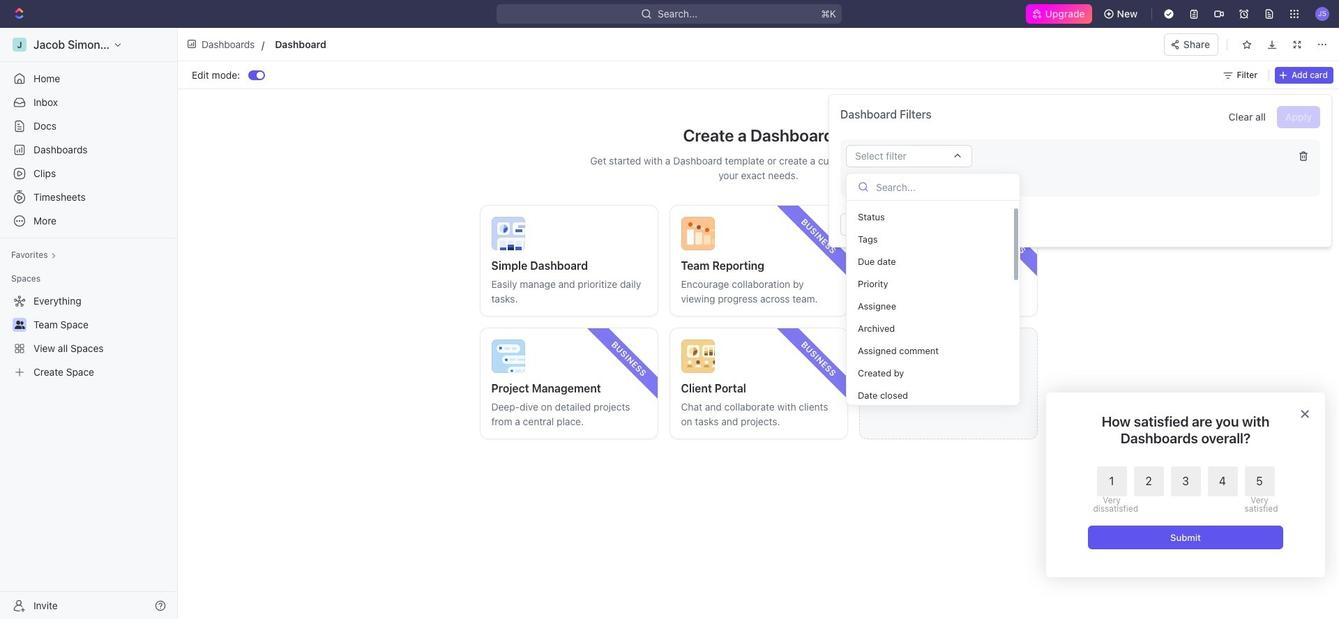 Task type: locate. For each thing, give the bounding box(es) containing it.
project management image
[[492, 340, 525, 373]]

tree
[[6, 290, 172, 384]]

tree inside sidebar navigation
[[6, 290, 172, 384]]

simple dashboard image
[[492, 217, 525, 250]]

team reporting image
[[681, 217, 715, 250]]

option group
[[1094, 467, 1275, 514]]

time tracking image
[[871, 217, 905, 250]]

navigation
[[1047, 393, 1326, 578]]

None text field
[[275, 36, 663, 53]]



Task type: describe. For each thing, give the bounding box(es) containing it.
sidebar navigation
[[0, 28, 178, 620]]

client portal image
[[681, 340, 715, 373]]

Search... text field
[[876, 177, 1015, 197]]



Task type: vqa. For each thing, say whether or not it's contained in the screenshot.
the Team at the top right
no



